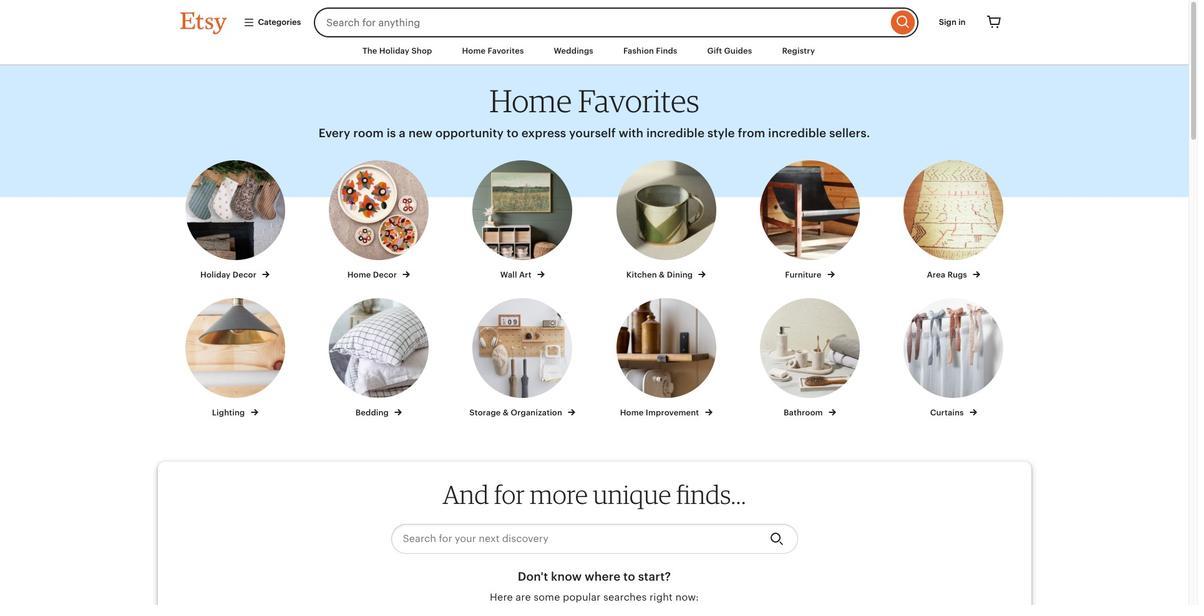 Task type: locate. For each thing, give the bounding box(es) containing it.
holiday inside menu bar
[[379, 46, 409, 56]]

gift guides link
[[698, 40, 762, 63]]

Search for your next discovery text field
[[391, 524, 760, 554]]

1 vertical spatial to
[[623, 570, 635, 583]]

home
[[462, 46, 486, 56], [489, 82, 572, 120], [347, 270, 371, 280], [620, 408, 644, 417]]

banner containing categories
[[158, 0, 1031, 37]]

incredible right with on the right top
[[646, 127, 705, 140]]

fashion
[[623, 46, 654, 56]]

incredible
[[646, 127, 705, 140], [768, 127, 826, 140]]

& for storage
[[503, 408, 509, 417]]

1 decor from the left
[[233, 270, 256, 280]]

1 horizontal spatial &
[[659, 270, 665, 280]]

1 horizontal spatial decor
[[373, 270, 397, 280]]

organization
[[511, 408, 562, 417]]

0 horizontal spatial &
[[503, 408, 509, 417]]

decor
[[233, 270, 256, 280], [373, 270, 397, 280]]

and for more unique finds…
[[443, 479, 746, 510]]

favorites
[[488, 46, 524, 56], [578, 82, 699, 120]]

None search field
[[391, 524, 798, 554]]

1 vertical spatial &
[[503, 408, 509, 417]]

decor for home
[[373, 270, 397, 280]]

decor for holiday
[[233, 270, 256, 280]]

incredible right from
[[768, 127, 826, 140]]

now:
[[675, 592, 699, 604]]

bedding
[[356, 408, 391, 417]]

is
[[387, 127, 396, 140]]

and
[[443, 479, 489, 510]]

to
[[507, 127, 519, 140], [623, 570, 635, 583]]

area
[[927, 270, 945, 280]]

none search field inside banner
[[314, 7, 918, 37]]

0 horizontal spatial favorites
[[488, 46, 524, 56]]

to left express
[[507, 127, 519, 140]]

0 horizontal spatial to
[[507, 127, 519, 140]]

1 incredible from the left
[[646, 127, 705, 140]]

more
[[530, 479, 588, 510]]

are
[[516, 592, 531, 604]]

furniture link
[[749, 161, 871, 281]]

sellers.
[[829, 127, 870, 140]]

banner
[[158, 0, 1031, 37]]

2 decor from the left
[[373, 270, 397, 280]]

gift guides
[[707, 46, 752, 56]]

& right storage
[[503, 408, 509, 417]]

know
[[551, 570, 582, 583]]

don't know where to start?
[[518, 570, 671, 583]]

gift
[[707, 46, 722, 56]]

sign in
[[939, 17, 966, 27]]

1 vertical spatial holiday
[[200, 270, 231, 280]]

wall art link
[[462, 161, 583, 281]]

area rugs
[[927, 270, 969, 280]]

holiday decor
[[200, 270, 259, 280]]

in
[[958, 17, 966, 27]]

0 vertical spatial home favorites
[[462, 46, 524, 56]]

0 vertical spatial holiday
[[379, 46, 409, 56]]

1 horizontal spatial to
[[623, 570, 635, 583]]

menu bar containing the holiday shop
[[158, 37, 1031, 66]]

some
[[534, 592, 560, 604]]

0 vertical spatial &
[[659, 270, 665, 280]]

storage & organization link
[[462, 298, 583, 419]]

a
[[399, 127, 406, 140]]

home decor link
[[318, 161, 439, 281]]

storage & organization
[[469, 408, 564, 417]]

room
[[353, 127, 384, 140]]

holiday
[[379, 46, 409, 56], [200, 270, 231, 280]]

1 vertical spatial home favorites
[[489, 82, 699, 120]]

1 vertical spatial favorites
[[578, 82, 699, 120]]

start?
[[638, 570, 671, 583]]

for
[[494, 479, 525, 510]]

right
[[650, 592, 673, 604]]

style
[[707, 127, 735, 140]]

1 horizontal spatial incredible
[[768, 127, 826, 140]]

categories button
[[234, 11, 310, 34]]

& left dining
[[659, 270, 665, 280]]

0 vertical spatial to
[[507, 127, 519, 140]]

area rugs link
[[893, 161, 1014, 281]]

home improvement link
[[606, 298, 727, 419]]

holiday decor link
[[174, 161, 296, 281]]

here are some popular searches right now:
[[490, 592, 699, 604]]

0 horizontal spatial decor
[[233, 270, 256, 280]]

wall art
[[500, 270, 533, 280]]

home inside menu bar
[[462, 46, 486, 56]]

dining
[[667, 270, 693, 280]]

favorites inside the home favorites link
[[488, 46, 524, 56]]

0 vertical spatial favorites
[[488, 46, 524, 56]]

2 incredible from the left
[[768, 127, 826, 140]]

home improvement
[[620, 408, 701, 417]]

&
[[659, 270, 665, 280], [503, 408, 509, 417]]

0 horizontal spatial holiday
[[200, 270, 231, 280]]

1 horizontal spatial holiday
[[379, 46, 409, 56]]

0 horizontal spatial incredible
[[646, 127, 705, 140]]

None search field
[[314, 7, 918, 37]]

finds
[[656, 46, 677, 56]]

kitchen
[[626, 270, 657, 280]]

storage
[[469, 408, 501, 417]]

home favorites
[[462, 46, 524, 56], [489, 82, 699, 120]]

here
[[490, 592, 513, 604]]

& for kitchen
[[659, 270, 665, 280]]

improvement
[[646, 408, 699, 417]]

to up the searches
[[623, 570, 635, 583]]

1 horizontal spatial favorites
[[578, 82, 699, 120]]

menu bar
[[158, 37, 1031, 66]]

opportunity
[[435, 127, 504, 140]]



Task type: vqa. For each thing, say whether or not it's contained in the screenshot.
the topmost real
no



Task type: describe. For each thing, give the bounding box(es) containing it.
guides
[[724, 46, 752, 56]]

the holiday shop
[[363, 46, 432, 56]]

wall
[[500, 270, 517, 280]]

sign in button
[[930, 11, 975, 34]]

registry link
[[773, 40, 824, 63]]

holiday inside home favorites main content
[[200, 270, 231, 280]]

new
[[408, 127, 432, 140]]

sign
[[939, 17, 956, 27]]

from
[[738, 127, 765, 140]]

shop
[[411, 46, 432, 56]]

none search field inside home favorites main content
[[391, 524, 798, 554]]

bedding link
[[318, 298, 439, 419]]

Search for anything text field
[[314, 7, 888, 37]]

home favorites link
[[453, 40, 533, 63]]

registry
[[782, 46, 815, 56]]

home decor
[[347, 270, 399, 280]]

the holiday shop link
[[353, 40, 441, 63]]

lighting
[[212, 408, 247, 417]]

bathroom link
[[749, 298, 871, 419]]

fashion finds link
[[614, 40, 687, 63]]

favorites inside home favorites main content
[[578, 82, 699, 120]]

express
[[521, 127, 566, 140]]

home favorites inside main content
[[489, 82, 699, 120]]

every room is a new opportunity to express yourself with incredible style from incredible sellers.
[[319, 127, 870, 140]]

home inside 'link'
[[620, 408, 644, 417]]

finds…
[[676, 479, 746, 510]]

yourself
[[569, 127, 616, 140]]

bathroom
[[784, 408, 825, 417]]

popular
[[563, 592, 601, 604]]

rugs
[[947, 270, 967, 280]]

curtains
[[930, 408, 966, 417]]

curtains link
[[893, 298, 1014, 419]]

where
[[585, 570, 620, 583]]

categories
[[258, 17, 301, 27]]

lighting link
[[174, 298, 296, 419]]

kitchen & dining link
[[606, 161, 727, 281]]

weddings
[[554, 46, 593, 56]]

don't
[[518, 570, 548, 583]]

every
[[319, 127, 350, 140]]

home favorites main content
[[0, 66, 1189, 605]]

searches
[[603, 592, 647, 604]]

with
[[619, 127, 644, 140]]

fashion finds
[[623, 46, 677, 56]]

the
[[363, 46, 377, 56]]

unique
[[593, 479, 671, 510]]

kitchen & dining
[[626, 270, 695, 280]]

art
[[519, 270, 531, 280]]

furniture
[[785, 270, 824, 280]]

weddings link
[[545, 40, 603, 63]]



